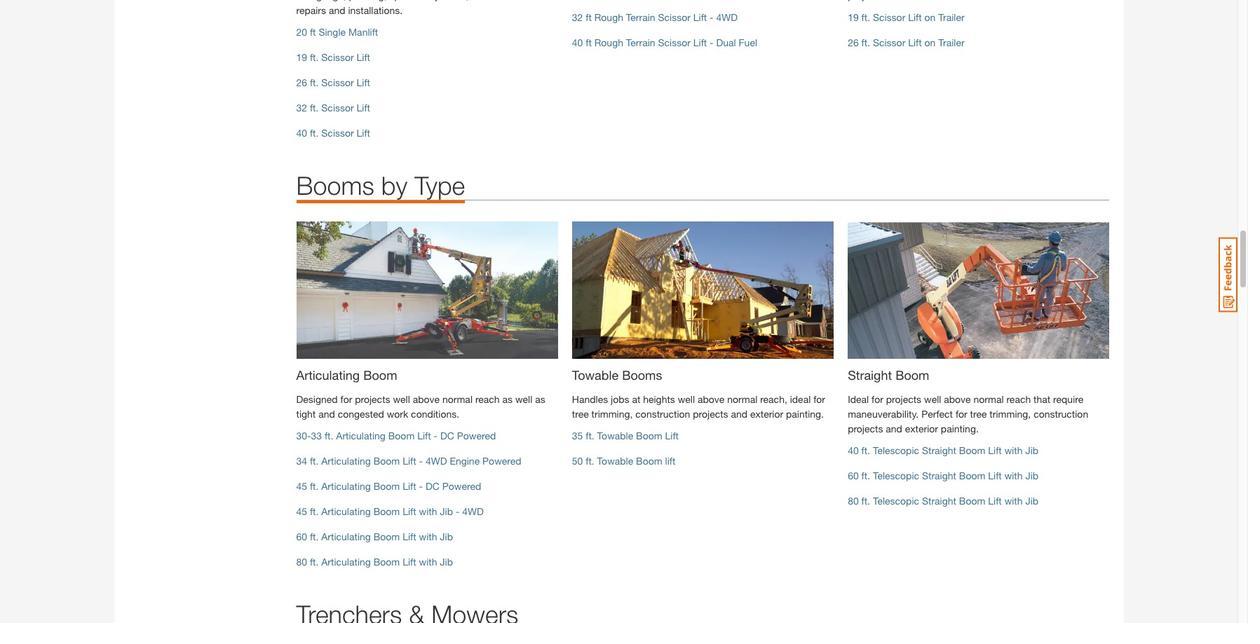 Task type: describe. For each thing, give the bounding box(es) containing it.
0 vertical spatial towable
[[572, 368, 619, 383]]

above for articulating boom
[[413, 394, 440, 406]]

lift down 45 ft. articulating boom lift - dc powered link
[[403, 506, 416, 518]]

lift up 40 ft rough terrain scissor lift - dual fuel link
[[693, 11, 707, 23]]

32 for 32 ft rough terrain scissor lift - 4wd
[[572, 11, 583, 23]]

scissor for 40 ft. scissor lift
[[321, 127, 354, 139]]

45 ft. articulating boom lift with jib - 4wd link
[[296, 506, 484, 518]]

painting. inside ideal for projects well above normal reach that require maneuverability. perfect for tree trimming, construction projects and exterior painting.
[[941, 423, 979, 435]]

- down "34 ft. articulating boom lift - 4wd engine powered"
[[419, 481, 423, 493]]

designed for projects well above normal reach as well as tight and congested work conditions.
[[296, 394, 545, 420]]

boom down ideal for projects well above normal reach that require maneuverability. perfect for tree trimming, construction projects and exterior painting.
[[959, 445, 986, 457]]

straight for 40
[[922, 445, 957, 457]]

80 ft. articulating boom lift with jib link
[[296, 556, 453, 568]]

single
[[319, 26, 346, 38]]

35
[[572, 430, 583, 442]]

scissor up 40 ft rough terrain scissor lift - dual fuel on the top
[[658, 11, 691, 23]]

ideal for projects well above normal reach that require maneuverability. perfect for tree trimming, construction projects and exterior painting.
[[848, 394, 1089, 435]]

1 well from the left
[[393, 394, 410, 406]]

ft. for 45 ft. articulating boom lift with jib - 4wd
[[310, 506, 319, 518]]

boom down 60 ft. telescopic straight boom lift with jib link
[[959, 495, 986, 507]]

45 ft. articulating boom lift - dc powered
[[296, 481, 481, 493]]

require
[[1053, 394, 1084, 406]]

lift down 60 ft. telescopic straight boom lift with jib link
[[988, 495, 1002, 507]]

50 ft. towable boom lift
[[572, 455, 676, 467]]

lift up lift
[[665, 430, 679, 442]]

50 ft. towable boom lift link
[[572, 455, 676, 467]]

26 for 26 ft. scissor lift on trailer
[[848, 36, 859, 48]]

painting. inside handles jobs at heights well above normal reach, ideal for tree trimming, construction projects and exterior painting.
[[786, 408, 824, 420]]

45 ft. articulating boom lift with jib - 4wd
[[296, 506, 484, 518]]

articulating for 34 ft. articulating boom lift - 4wd engine powered
[[321, 455, 371, 467]]

26 ft. scissor lift on trailer
[[848, 36, 965, 48]]

60 ft. articulating boom lift with jib link
[[296, 531, 453, 543]]

ft. for 80 ft. articulating boom lift with jib
[[310, 556, 319, 568]]

34 ft. articulating boom lift - 4wd engine powered link
[[296, 455, 521, 467]]

80 ft. telescopic straight boom lift with jib
[[848, 495, 1039, 507]]

conditions.
[[411, 408, 459, 420]]

40 ft. telescopic straight boom lift with jib
[[848, 445, 1039, 457]]

ideal
[[790, 394, 811, 406]]

boom up 45 ft. articulating boom lift with jib - 4wd link
[[374, 481, 400, 493]]

- up 40 ft rough terrain scissor lift - dual fuel on the top
[[710, 11, 714, 23]]

lift down manlift
[[357, 51, 370, 63]]

and inside ideal for projects well above normal reach that require maneuverability. perfect for tree trimming, construction projects and exterior painting.
[[886, 423, 903, 435]]

and inside handles jobs at heights well above normal reach, ideal for tree trimming, construction projects and exterior painting.
[[731, 408, 748, 420]]

telescopic for 40
[[873, 445, 919, 457]]

articulating boom
[[296, 368, 397, 383]]

ft for 32
[[586, 11, 592, 23]]

manlift
[[349, 26, 378, 38]]

26 ft. scissor lift
[[296, 76, 370, 88]]

handles
[[572, 394, 608, 406]]

boom up 50 ft. towable boom lift link
[[636, 430, 663, 442]]

powered for 34 ft. articulating boom lift - 4wd engine powered
[[483, 455, 521, 467]]

towable for 50
[[597, 455, 633, 467]]

tight
[[296, 408, 316, 420]]

powered for 30-33 ft. articulating boom lift - dc powered
[[457, 430, 496, 442]]

trimming, inside ideal for projects well above normal reach that require maneuverability. perfect for tree trimming, construction projects and exterior painting.
[[990, 408, 1031, 420]]

30-33 ft. articulating boom lift - dc powered
[[296, 430, 496, 442]]

33
[[311, 430, 322, 442]]

20 ft single manlift link
[[296, 26, 378, 38]]

19 for 19 ft. scissor lift
[[296, 51, 307, 63]]

lift
[[665, 455, 676, 467]]

on for 26 ft. scissor lift on trailer
[[925, 36, 936, 48]]

45 ft. articulating boom lift - dc powered link
[[296, 481, 481, 493]]

ft for 40
[[586, 36, 592, 48]]

1 horizontal spatial dc
[[440, 430, 454, 442]]

straight up ideal
[[848, 368, 892, 383]]

ideal
[[848, 394, 869, 406]]

boom up '80 ft. telescopic straight boom lift with jib' link
[[959, 470, 986, 482]]

2 vertical spatial powered
[[442, 481, 481, 493]]

boom down 45 ft. articulating boom lift - dc powered link
[[374, 506, 400, 518]]

lift down the 19 ft. scissor lift
[[357, 76, 370, 88]]

50
[[572, 455, 583, 467]]

boom down 45 ft. articulating boom lift with jib - 4wd link
[[374, 531, 400, 543]]

ft. for 50 ft. towable boom lift
[[586, 455, 595, 467]]

perfect
[[922, 408, 953, 420]]

19 for 19 ft. scissor lift on trailer
[[848, 11, 859, 23]]

26 ft. scissor lift link
[[296, 76, 370, 88]]

normal inside handles jobs at heights well above normal reach, ideal for tree trimming, construction projects and exterior painting.
[[727, 394, 758, 406]]

- down 30-33 ft. articulating boom lift - dc powered "link"
[[419, 455, 423, 467]]

ft. for 32 ft. scissor lift
[[310, 102, 319, 114]]

tree inside ideal for projects well above normal reach that require maneuverability. perfect for tree trimming, construction projects and exterior painting.
[[970, 408, 987, 420]]

lift up 40 ft. scissor lift link
[[357, 102, 370, 114]]

reach for straight boom
[[1007, 394, 1031, 406]]

terrain for 32
[[626, 11, 655, 23]]

ft. for 45 ft. articulating boom lift - dc powered
[[310, 481, 319, 493]]

scissor for 26 ft. scissor lift on trailer
[[873, 36, 906, 48]]

ft. for 60 ft. articulating boom lift with jib
[[310, 531, 319, 543]]

projects inside 'designed for projects well above normal reach as well as tight and congested work conditions.'
[[355, 394, 390, 406]]

19 ft. scissor lift on trailer
[[848, 11, 965, 23]]

towable booms image
[[572, 222, 834, 359]]

60 for 60 ft. articulating boom lift with jib
[[296, 531, 307, 543]]

above for straight boom
[[944, 394, 971, 406]]

- left dual
[[710, 36, 714, 48]]

32 ft. scissor lift
[[296, 102, 370, 114]]

80 ft. telescopic straight boom lift with jib link
[[848, 495, 1039, 507]]

19 ft. scissor lift link
[[296, 51, 370, 63]]

towable booms
[[572, 368, 662, 383]]

at
[[632, 394, 641, 406]]

type
[[415, 170, 465, 201]]

ft. for 19 ft. scissor lift on trailer
[[862, 11, 870, 23]]

lift down conditions.
[[417, 430, 431, 442]]

40 ft. telescopic straight boom lift with jib link
[[848, 445, 1039, 457]]

26 for 26 ft. scissor lift
[[296, 76, 307, 88]]

lift left dual
[[693, 36, 707, 48]]

ft for 20
[[310, 26, 316, 38]]

lift down 32 ft. scissor lift
[[357, 127, 370, 139]]

- down conditions.
[[434, 430, 438, 442]]

2 horizontal spatial 4wd
[[716, 11, 738, 23]]

trimming, inside handles jobs at heights well above normal reach, ideal for tree trimming, construction projects and exterior painting.
[[592, 408, 633, 420]]

construction inside ideal for projects well above normal reach that require maneuverability. perfect for tree trimming, construction projects and exterior painting.
[[1034, 408, 1089, 420]]

scissor for 26 ft. scissor lift
[[321, 76, 354, 88]]

35 ft. towable boom lift
[[572, 430, 679, 442]]

dual
[[716, 36, 736, 48]]

32 ft. scissor lift link
[[296, 102, 370, 114]]

20 ft single manlift
[[296, 26, 378, 38]]

articulating down congested
[[336, 430, 386, 442]]

for up maneuverability.
[[872, 394, 884, 406]]

straight for 60
[[922, 470, 957, 482]]

ft. for 19 ft. scissor lift
[[310, 51, 319, 63]]

80 ft. articulating boom lift with jib
[[296, 556, 453, 568]]

lift down 30-33 ft. articulating boom lift - dc powered "link"
[[403, 455, 416, 467]]

articulating for 45 ft. articulating boom lift with jib - 4wd
[[321, 506, 371, 518]]

26 ft. scissor lift on trailer link
[[848, 36, 965, 48]]

trailer for 26 ft. scissor lift on trailer
[[939, 36, 965, 48]]

32 ft rough terrain scissor lift - 4wd
[[572, 11, 738, 23]]



Task type: locate. For each thing, give the bounding box(es) containing it.
construction down the "require"
[[1034, 408, 1089, 420]]

scissor down 32 ft rough terrain scissor lift - 4wd
[[658, 36, 691, 48]]

straight up '80 ft. telescopic straight boom lift with jib' link
[[922, 470, 957, 482]]

articulating up 45 ft. articulating boom lift with jib - 4wd link
[[321, 481, 371, 493]]

20
[[296, 26, 307, 38]]

34 ft. articulating boom lift - 4wd engine powered
[[296, 455, 521, 467]]

ft. for 26 ft. scissor lift
[[310, 76, 319, 88]]

0 vertical spatial trailer
[[939, 11, 965, 23]]

with
[[1005, 445, 1023, 457], [1005, 470, 1023, 482], [1005, 495, 1023, 507], [419, 506, 437, 518], [419, 531, 437, 543], [419, 556, 437, 568]]

1 vertical spatial 40
[[296, 127, 307, 139]]

lift down ideal for projects well above normal reach that require maneuverability. perfect for tree trimming, construction projects and exterior painting.
[[988, 445, 1002, 457]]

ft. for 35 ft. towable boom lift
[[586, 430, 595, 442]]

2 horizontal spatial 40
[[848, 445, 859, 457]]

0 horizontal spatial 19
[[296, 51, 307, 63]]

straight
[[848, 368, 892, 383], [922, 445, 957, 457], [922, 470, 957, 482], [922, 495, 957, 507]]

1 above from the left
[[413, 394, 440, 406]]

boom left lift
[[636, 455, 663, 467]]

reach,
[[760, 394, 787, 406]]

1 horizontal spatial normal
[[727, 394, 758, 406]]

work
[[387, 408, 408, 420]]

above inside 'designed for projects well above normal reach as well as tight and congested work conditions.'
[[413, 394, 440, 406]]

19 down 20 at the top
[[296, 51, 307, 63]]

straight boom
[[848, 368, 930, 383]]

0 horizontal spatial dc
[[426, 481, 440, 493]]

straight boom image
[[848, 222, 1110, 359]]

1 vertical spatial rough
[[595, 36, 623, 48]]

60 ft. telescopic straight boom lift with jib
[[848, 470, 1039, 482]]

1 vertical spatial dc
[[426, 481, 440, 493]]

scissor up 40 ft. scissor lift link
[[321, 102, 354, 114]]

3 above from the left
[[944, 394, 971, 406]]

that
[[1034, 394, 1051, 406]]

0 vertical spatial 26
[[848, 36, 859, 48]]

40 for 40 ft. scissor lift
[[296, 127, 307, 139]]

construction inside handles jobs at heights well above normal reach, ideal for tree trimming, construction projects and exterior painting.
[[636, 408, 690, 420]]

40 for 40 ft rough terrain scissor lift - dual fuel
[[572, 36, 583, 48]]

1 vertical spatial trailer
[[939, 36, 965, 48]]

articulating up designed
[[296, 368, 360, 383]]

1 vertical spatial exterior
[[905, 423, 938, 435]]

1 vertical spatial 26
[[296, 76, 307, 88]]

reach up the engine
[[475, 394, 500, 406]]

rough for 32
[[595, 11, 623, 23]]

1 vertical spatial 60
[[296, 531, 307, 543]]

scissor down 19 ft. scissor lift on trailer link
[[873, 36, 906, 48]]

articulating boom image
[[296, 222, 558, 359]]

well up "work"
[[393, 394, 410, 406]]

-
[[710, 11, 714, 23], [710, 36, 714, 48], [434, 430, 438, 442], [419, 455, 423, 467], [419, 481, 423, 493], [456, 506, 460, 518]]

telescopic for 60
[[873, 470, 919, 482]]

32
[[572, 11, 583, 23], [296, 102, 307, 114]]

0 horizontal spatial construction
[[636, 408, 690, 420]]

1 horizontal spatial 32
[[572, 11, 583, 23]]

tree
[[572, 408, 589, 420], [970, 408, 987, 420]]

well
[[393, 394, 410, 406], [515, 394, 533, 406], [678, 394, 695, 406], [924, 394, 941, 406]]

on down 19 ft. scissor lift on trailer link
[[925, 36, 936, 48]]

2 reach from the left
[[1007, 394, 1031, 406]]

projects
[[355, 394, 390, 406], [886, 394, 922, 406], [693, 408, 728, 420], [848, 423, 883, 435]]

congested
[[338, 408, 384, 420]]

0 horizontal spatial 32
[[296, 102, 307, 114]]

boom up perfect
[[896, 368, 930, 383]]

fuel
[[739, 36, 757, 48]]

1 construction from the left
[[636, 408, 690, 420]]

0 horizontal spatial 60
[[296, 531, 307, 543]]

40 ft. scissor lift link
[[296, 127, 370, 139]]

1 reach from the left
[[475, 394, 500, 406]]

normal up conditions.
[[442, 394, 473, 406]]

2 well from the left
[[515, 394, 533, 406]]

well right heights
[[678, 394, 695, 406]]

exterior down reach,
[[750, 408, 783, 420]]

1 trimming, from the left
[[592, 408, 633, 420]]

2 horizontal spatial normal
[[974, 394, 1004, 406]]

exterior inside ideal for projects well above normal reach that require maneuverability. perfect for tree trimming, construction projects and exterior painting.
[[905, 423, 938, 435]]

1 horizontal spatial painting.
[[941, 423, 979, 435]]

1 vertical spatial 4wd
[[426, 455, 447, 467]]

40 ft rough terrain scissor lift - dual fuel
[[572, 36, 757, 48]]

towable for 35
[[597, 430, 633, 442]]

2 construction from the left
[[1034, 408, 1089, 420]]

articulating for 60 ft. articulating boom lift with jib
[[321, 531, 371, 543]]

34
[[296, 455, 307, 467]]

exterior inside handles jobs at heights well above normal reach, ideal for tree trimming, construction projects and exterior painting.
[[750, 408, 783, 420]]

telescopic for 80
[[873, 495, 919, 507]]

0 horizontal spatial exterior
[[750, 408, 783, 420]]

1 vertical spatial towable
[[597, 430, 633, 442]]

above right heights
[[698, 394, 725, 406]]

0 vertical spatial 80
[[848, 495, 859, 507]]

1 as from the left
[[503, 394, 513, 406]]

0 horizontal spatial above
[[413, 394, 440, 406]]

0 horizontal spatial booms
[[296, 170, 374, 201]]

2 trailer from the top
[[939, 36, 965, 48]]

4wd down the engine
[[462, 506, 484, 518]]

0 vertical spatial 60
[[848, 470, 859, 482]]

ft.
[[862, 11, 870, 23], [862, 36, 870, 48], [310, 51, 319, 63], [310, 76, 319, 88], [310, 102, 319, 114], [310, 127, 319, 139], [325, 430, 333, 442], [586, 430, 595, 442], [862, 445, 870, 457], [310, 455, 319, 467], [586, 455, 595, 467], [862, 470, 870, 482], [310, 481, 319, 493], [862, 495, 870, 507], [310, 506, 319, 518], [310, 531, 319, 543], [310, 556, 319, 568]]

scissor for 19 ft. scissor lift on trailer
[[873, 11, 906, 23]]

telescopic down 60 ft. telescopic straight boom lift with jib link
[[873, 495, 919, 507]]

boom
[[363, 368, 397, 383], [896, 368, 930, 383], [388, 430, 415, 442], [636, 430, 663, 442], [959, 445, 986, 457], [374, 455, 400, 467], [636, 455, 663, 467], [959, 470, 986, 482], [374, 481, 400, 493], [959, 495, 986, 507], [374, 506, 400, 518], [374, 531, 400, 543], [374, 556, 400, 568]]

towable up 50 ft. towable boom lift link
[[597, 430, 633, 442]]

painting. down perfect
[[941, 423, 979, 435]]

0 horizontal spatial trimming,
[[592, 408, 633, 420]]

telescopic up '80 ft. telescopic straight boom lift with jib' link
[[873, 470, 919, 482]]

powered right the engine
[[483, 455, 521, 467]]

booms up at
[[622, 368, 662, 383]]

1 horizontal spatial tree
[[970, 408, 987, 420]]

articulating for 80 ft. articulating boom lift with jib
[[321, 556, 371, 568]]

terrain up 40 ft rough terrain scissor lift - dual fuel link
[[626, 11, 655, 23]]

1 tree from the left
[[572, 408, 589, 420]]

0 horizontal spatial reach
[[475, 394, 500, 406]]

60 ft. articulating boom lift with jib
[[296, 531, 453, 543]]

feedback link image
[[1219, 237, 1238, 313]]

1 45 from the top
[[296, 481, 307, 493]]

45 for 45 ft. articulating boom lift - dc powered
[[296, 481, 307, 493]]

2 terrain from the top
[[626, 36, 655, 48]]

0 vertical spatial 32
[[572, 11, 583, 23]]

1 vertical spatial 45
[[296, 506, 307, 518]]

0 horizontal spatial and
[[318, 408, 335, 420]]

lift up '26 ft. scissor lift on trailer'
[[908, 11, 922, 23]]

lift down 60 ft. articulating boom lift with jib link
[[403, 556, 416, 568]]

tree inside handles jobs at heights well above normal reach, ideal for tree trimming, construction projects and exterior painting.
[[572, 408, 589, 420]]

45 for 45 ft. articulating boom lift with jib - 4wd
[[296, 506, 307, 518]]

1 horizontal spatial 19
[[848, 11, 859, 23]]

1 horizontal spatial construction
[[1034, 408, 1089, 420]]

ft
[[586, 11, 592, 23], [310, 26, 316, 38], [586, 36, 592, 48]]

1 horizontal spatial 4wd
[[462, 506, 484, 518]]

60 for 60 ft. telescopic straight boom lift with jib
[[848, 470, 859, 482]]

1 vertical spatial 80
[[296, 556, 307, 568]]

exterior down perfect
[[905, 423, 938, 435]]

well inside handles jobs at heights well above normal reach, ideal for tree trimming, construction projects and exterior painting.
[[678, 394, 695, 406]]

32 for 32 ft. scissor lift
[[296, 102, 307, 114]]

0 vertical spatial exterior
[[750, 408, 783, 420]]

1 vertical spatial powered
[[483, 455, 521, 467]]

1 horizontal spatial reach
[[1007, 394, 1031, 406]]

articulating down 33
[[321, 455, 371, 467]]

2 on from the top
[[925, 36, 936, 48]]

for inside handles jobs at heights well above normal reach, ideal for tree trimming, construction projects and exterior painting.
[[814, 394, 825, 406]]

for inside 'designed for projects well above normal reach as well as tight and congested work conditions.'
[[340, 394, 352, 406]]

and
[[318, 408, 335, 420], [731, 408, 748, 420], [886, 423, 903, 435]]

projects inside handles jobs at heights well above normal reach, ideal for tree trimming, construction projects and exterior painting.
[[693, 408, 728, 420]]

straight for 80
[[922, 495, 957, 507]]

heights
[[643, 394, 675, 406]]

60 ft. telescopic straight boom lift with jib link
[[848, 470, 1039, 482]]

by
[[381, 170, 408, 201]]

2 tree from the left
[[970, 408, 987, 420]]

2 vertical spatial towable
[[597, 455, 633, 467]]

normal inside 'designed for projects well above normal reach as well as tight and congested work conditions.'
[[442, 394, 473, 406]]

lift down 34 ft. articulating boom lift - 4wd engine powered link
[[403, 481, 416, 493]]

well up perfect
[[924, 394, 941, 406]]

1 horizontal spatial booms
[[622, 368, 662, 383]]

as
[[503, 394, 513, 406], [535, 394, 545, 406]]

0 horizontal spatial normal
[[442, 394, 473, 406]]

26 down 19 ft. scissor lift on trailer link
[[848, 36, 859, 48]]

tree down handles
[[572, 408, 589, 420]]

1 trailer from the top
[[939, 11, 965, 23]]

0 vertical spatial 4wd
[[716, 11, 738, 23]]

0 vertical spatial dc
[[440, 430, 454, 442]]

1 vertical spatial terrain
[[626, 36, 655, 48]]

above up perfect
[[944, 394, 971, 406]]

3 normal from the left
[[974, 394, 1004, 406]]

jobs
[[611, 394, 629, 406]]

19 ft. scissor lift
[[296, 51, 370, 63]]

scissor down the 19 ft. scissor lift
[[321, 76, 354, 88]]

30-33 ft. articulating boom lift - dc powered link
[[296, 430, 496, 442]]

normal
[[442, 394, 473, 406], [727, 394, 758, 406], [974, 394, 1004, 406]]

normal for articulating boom
[[442, 394, 473, 406]]

40 for 40 ft. telescopic straight boom lift with jib
[[848, 445, 859, 457]]

telescopic
[[873, 445, 919, 457], [873, 470, 919, 482], [873, 495, 919, 507]]

ft. for 80 ft. telescopic straight boom lift with jib
[[862, 495, 870, 507]]

80 for 80 ft. telescopic straight boom lift with jib
[[848, 495, 859, 507]]

ft. for 40 ft. scissor lift
[[310, 127, 319, 139]]

booms
[[296, 170, 374, 201], [622, 368, 662, 383]]

0 vertical spatial 40
[[572, 36, 583, 48]]

powered up the engine
[[457, 430, 496, 442]]

- down the engine
[[456, 506, 460, 518]]

1 horizontal spatial as
[[535, 394, 545, 406]]

articulating up "80 ft. articulating boom lift with jib" link
[[321, 531, 371, 543]]

2 vertical spatial 4wd
[[462, 506, 484, 518]]

1 horizontal spatial 80
[[848, 495, 859, 507]]

rough
[[595, 11, 623, 23], [595, 36, 623, 48]]

ft. for 34 ft. articulating boom lift - 4wd engine powered
[[310, 455, 319, 467]]

scissor up '26 ft. scissor lift on trailer'
[[873, 11, 906, 23]]

well left handles
[[515, 394, 533, 406]]

0 vertical spatial rough
[[595, 11, 623, 23]]

1 horizontal spatial 40
[[572, 36, 583, 48]]

1 on from the top
[[925, 11, 936, 23]]

4wd up dual
[[716, 11, 738, 23]]

1 rough from the top
[[595, 11, 623, 23]]

powered down the engine
[[442, 481, 481, 493]]

60
[[848, 470, 859, 482], [296, 531, 307, 543]]

2 rough from the top
[[595, 36, 623, 48]]

designed
[[296, 394, 338, 406]]

ft. for 60 ft. telescopic straight boom lift with jib
[[862, 470, 870, 482]]

painting.
[[786, 408, 824, 420], [941, 423, 979, 435]]

0 vertical spatial telescopic
[[873, 445, 919, 457]]

maneuverability.
[[848, 408, 919, 420]]

reach inside 'designed for projects well above normal reach as well as tight and congested work conditions.'
[[475, 394, 500, 406]]

scissor for 32 ft. scissor lift
[[321, 102, 354, 114]]

boom up "work"
[[363, 368, 397, 383]]

3 telescopic from the top
[[873, 495, 919, 507]]

0 horizontal spatial 80
[[296, 556, 307, 568]]

dc down "34 ft. articulating boom lift - 4wd engine powered"
[[426, 481, 440, 493]]

2 45 from the top
[[296, 506, 307, 518]]

painting. down ideal
[[786, 408, 824, 420]]

engine
[[450, 455, 480, 467]]

2 vertical spatial telescopic
[[873, 495, 919, 507]]

40 ft rough terrain scissor lift - dual fuel link
[[572, 36, 757, 48]]

above inside ideal for projects well above normal reach that require maneuverability. perfect for tree trimming, construction projects and exterior painting.
[[944, 394, 971, 406]]

above up conditions.
[[413, 394, 440, 406]]

scissor down 20 ft single manlift link
[[321, 51, 354, 63]]

on up '26 ft. scissor lift on trailer'
[[925, 11, 936, 23]]

construction
[[636, 408, 690, 420], [1034, 408, 1089, 420]]

40
[[572, 36, 583, 48], [296, 127, 307, 139], [848, 445, 859, 457]]

2 above from the left
[[698, 394, 725, 406]]

trailer up '26 ft. scissor lift on trailer'
[[939, 11, 965, 23]]

1 vertical spatial telescopic
[[873, 470, 919, 482]]

for right ideal
[[814, 394, 825, 406]]

1 vertical spatial painting.
[[941, 423, 979, 435]]

26 down the 19 ft. scissor lift
[[296, 76, 307, 88]]

rough up 40 ft rough terrain scissor lift - dual fuel link
[[595, 11, 623, 23]]

lift down 45 ft. articulating boom lift with jib - 4wd
[[403, 531, 416, 543]]

0 vertical spatial powered
[[457, 430, 496, 442]]

2 as from the left
[[535, 394, 545, 406]]

80
[[848, 495, 859, 507], [296, 556, 307, 568]]

0 vertical spatial on
[[925, 11, 936, 23]]

boom down 60 ft. articulating boom lift with jib link
[[374, 556, 400, 568]]

towable
[[572, 368, 619, 383], [597, 430, 633, 442], [597, 455, 633, 467]]

reach
[[475, 394, 500, 406], [1007, 394, 1031, 406]]

powered
[[457, 430, 496, 442], [483, 455, 521, 467], [442, 481, 481, 493]]

lift
[[693, 11, 707, 23], [908, 11, 922, 23], [693, 36, 707, 48], [908, 36, 922, 48], [357, 51, 370, 63], [357, 76, 370, 88], [357, 102, 370, 114], [357, 127, 370, 139], [417, 430, 431, 442], [665, 430, 679, 442], [988, 445, 1002, 457], [403, 455, 416, 467], [988, 470, 1002, 482], [403, 481, 416, 493], [988, 495, 1002, 507], [403, 506, 416, 518], [403, 531, 416, 543], [403, 556, 416, 568]]

trimming,
[[592, 408, 633, 420], [990, 408, 1031, 420]]

on for 19 ft. scissor lift on trailer
[[925, 11, 936, 23]]

boom up 45 ft. articulating boom lift - dc powered link
[[374, 455, 400, 467]]

19
[[848, 11, 859, 23], [296, 51, 307, 63]]

1 horizontal spatial trimming,
[[990, 408, 1031, 420]]

2 vertical spatial 40
[[848, 445, 859, 457]]

1 vertical spatial 19
[[296, 51, 307, 63]]

booms by type
[[296, 170, 465, 201]]

towable down 35 ft. towable boom lift link
[[597, 455, 633, 467]]

1 horizontal spatial and
[[731, 408, 748, 420]]

40 ft. scissor lift
[[296, 127, 370, 139]]

articulating up "60 ft. articulating boom lift with jib"
[[321, 506, 371, 518]]

lift up '80 ft. telescopic straight boom lift with jib' link
[[988, 470, 1002, 482]]

jib
[[1026, 445, 1039, 457], [1026, 470, 1039, 482], [1026, 495, 1039, 507], [440, 506, 453, 518], [440, 531, 453, 543], [440, 556, 453, 568]]

0 vertical spatial painting.
[[786, 408, 824, 420]]

0 vertical spatial 19
[[848, 11, 859, 23]]

0 horizontal spatial as
[[503, 394, 513, 406]]

normal inside ideal for projects well above normal reach that require maneuverability. perfect for tree trimming, construction projects and exterior painting.
[[974, 394, 1004, 406]]

4wd left the engine
[[426, 455, 447, 467]]

0 horizontal spatial 4wd
[[426, 455, 447, 467]]

ft. for 40 ft. telescopic straight boom lift with jib
[[862, 445, 870, 457]]

19 ft. scissor lift on trailer link
[[848, 11, 965, 23]]

well inside ideal for projects well above normal reach that require maneuverability. perfect for tree trimming, construction projects and exterior painting.
[[924, 394, 941, 406]]

straight down 60 ft. telescopic straight boom lift with jib link
[[922, 495, 957, 507]]

scissor for 19 ft. scissor lift
[[321, 51, 354, 63]]

lift down 19 ft. scissor lift on trailer link
[[908, 36, 922, 48]]

1 vertical spatial on
[[925, 36, 936, 48]]

terrain down 32 ft rough terrain scissor lift - 4wd link
[[626, 36, 655, 48]]

0 vertical spatial booms
[[296, 170, 374, 201]]

35 ft. towable boom lift link
[[572, 430, 679, 442]]

and inside 'designed for projects well above normal reach as well as tight and congested work conditions.'
[[318, 408, 335, 420]]

for
[[340, 394, 352, 406], [814, 394, 825, 406], [872, 394, 884, 406], [956, 408, 968, 420]]

3 well from the left
[[678, 394, 695, 406]]

0 vertical spatial terrain
[[626, 11, 655, 23]]

0 horizontal spatial tree
[[572, 408, 589, 420]]

2 telescopic from the top
[[873, 470, 919, 482]]

0 horizontal spatial 26
[[296, 76, 307, 88]]

dc down conditions.
[[440, 430, 454, 442]]

normal left reach,
[[727, 394, 758, 406]]

scissor down 32 ft. scissor lift
[[321, 127, 354, 139]]

rough down 32 ft rough terrain scissor lift - 4wd
[[595, 36, 623, 48]]

80 for 80 ft. articulating boom lift with jib
[[296, 556, 307, 568]]

0 vertical spatial 45
[[296, 481, 307, 493]]

normal left the that on the right of page
[[974, 394, 1004, 406]]

reach left the that on the right of page
[[1007, 394, 1031, 406]]

4 well from the left
[[924, 394, 941, 406]]

0 horizontal spatial 40
[[296, 127, 307, 139]]

on
[[925, 11, 936, 23], [925, 36, 936, 48]]

reach for articulating boom
[[475, 394, 500, 406]]

terrain
[[626, 11, 655, 23], [626, 36, 655, 48]]

scissor
[[658, 11, 691, 23], [873, 11, 906, 23], [658, 36, 691, 48], [873, 36, 906, 48], [321, 51, 354, 63], [321, 76, 354, 88], [321, 102, 354, 114], [321, 127, 354, 139]]

1 vertical spatial 32
[[296, 102, 307, 114]]

1 horizontal spatial above
[[698, 394, 725, 406]]

booms down 40 ft. scissor lift link
[[296, 170, 374, 201]]

exterior
[[750, 408, 783, 420], [905, 423, 938, 435]]

32 ft rough terrain scissor lift - 4wd link
[[572, 11, 738, 23]]

handles jobs at heights well above normal reach, ideal for tree trimming, construction projects and exterior painting.
[[572, 394, 825, 420]]

tree right perfect
[[970, 408, 987, 420]]

0 horizontal spatial painting.
[[786, 408, 824, 420]]

straight up 60 ft. telescopic straight boom lift with jib link
[[922, 445, 957, 457]]

for up congested
[[340, 394, 352, 406]]

2 trimming, from the left
[[990, 408, 1031, 420]]

ft. for 26 ft. scissor lift on trailer
[[862, 36, 870, 48]]

2 horizontal spatial and
[[886, 423, 903, 435]]

rough for 40
[[595, 36, 623, 48]]

for right perfect
[[956, 408, 968, 420]]

1 horizontal spatial 60
[[848, 470, 859, 482]]

boom down "work"
[[388, 430, 415, 442]]

1 horizontal spatial 26
[[848, 36, 859, 48]]

articulating for 45 ft. articulating boom lift - dc powered
[[321, 481, 371, 493]]

terrain for 40
[[626, 36, 655, 48]]

telescopic down maneuverability.
[[873, 445, 919, 457]]

1 vertical spatial booms
[[622, 368, 662, 383]]

19 up '26 ft. scissor lift on trailer'
[[848, 11, 859, 23]]

1 terrain from the top
[[626, 11, 655, 23]]

30-
[[296, 430, 311, 442]]

1 normal from the left
[[442, 394, 473, 406]]

1 horizontal spatial exterior
[[905, 423, 938, 435]]

trailer for 19 ft. scissor lift on trailer
[[939, 11, 965, 23]]

4wd
[[716, 11, 738, 23], [426, 455, 447, 467], [462, 506, 484, 518]]

above inside handles jobs at heights well above normal reach, ideal for tree trimming, construction projects and exterior painting.
[[698, 394, 725, 406]]

reach inside ideal for projects well above normal reach that require maneuverability. perfect for tree trimming, construction projects and exterior painting.
[[1007, 394, 1031, 406]]

2 normal from the left
[[727, 394, 758, 406]]

2 horizontal spatial above
[[944, 394, 971, 406]]

articulating down 60 ft. articulating boom lift with jib link
[[321, 556, 371, 568]]

1 telescopic from the top
[[873, 445, 919, 457]]

normal for straight boom
[[974, 394, 1004, 406]]



Task type: vqa. For each thing, say whether or not it's contained in the screenshot.
50 ft. Towable Boom lift LINK at bottom
yes



